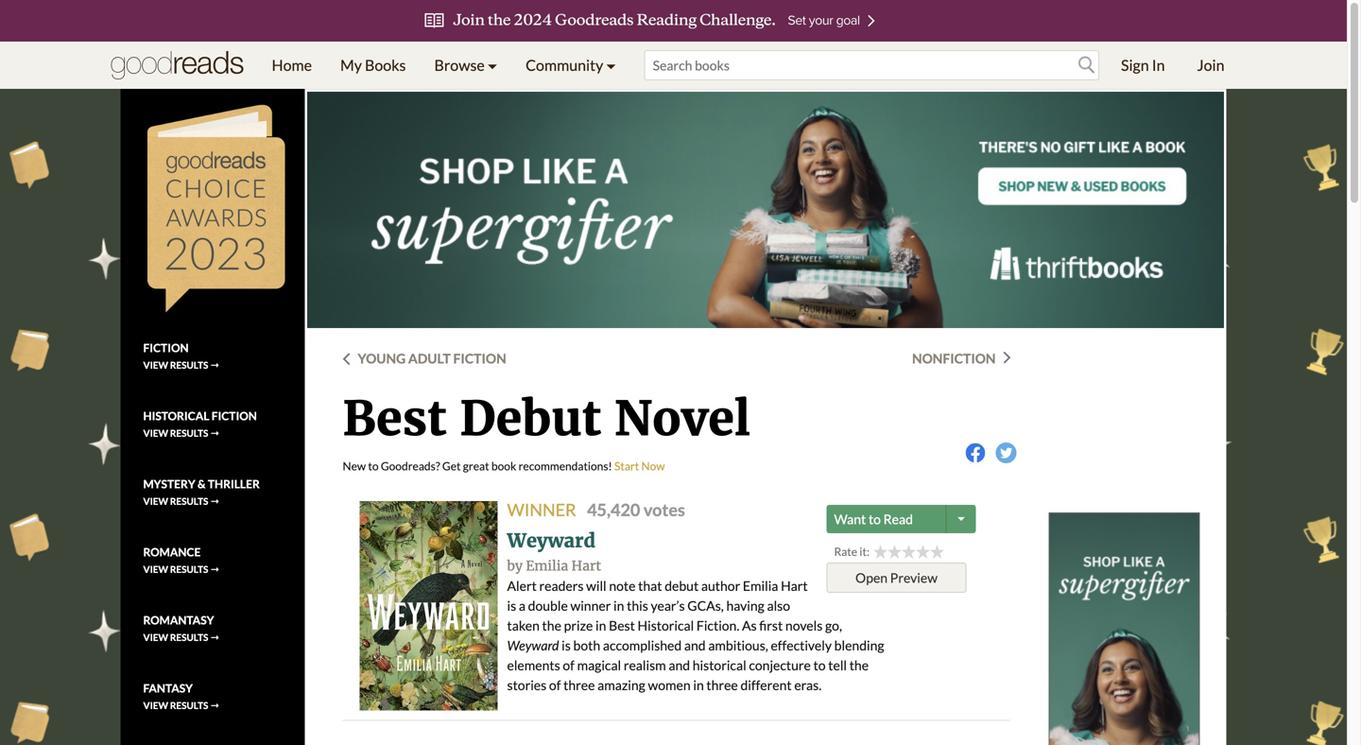 Task type: locate. For each thing, give the bounding box(es) containing it.
→ up thriller
[[210, 427, 220, 439]]

view down romantasy
[[143, 632, 168, 643]]

novels
[[786, 618, 823, 634]]

alert
[[507, 578, 537, 594]]

&
[[198, 477, 206, 491]]

sign in
[[1122, 56, 1166, 74]]

0 horizontal spatial is
[[507, 598, 517, 614]]

best up goodreads?
[[343, 389, 447, 448]]

is
[[507, 598, 517, 614], [562, 637, 571, 654]]

menu
[[258, 42, 630, 89]]

1 vertical spatial weyward
[[507, 637, 559, 654]]

weyward up emilia hart link
[[507, 529, 596, 553]]

1 → from the top
[[210, 359, 220, 371]]

results inside fantasy view results →
[[170, 700, 208, 711]]

0 vertical spatial emilia
[[526, 558, 569, 575]]

start
[[615, 459, 640, 473]]

in down winner
[[596, 618, 607, 634]]

hart
[[572, 558, 602, 575], [781, 578, 808, 594]]

fiction up historical fiction view results →
[[143, 341, 189, 355]]

browse ▾ button
[[420, 42, 512, 89]]

and
[[685, 637, 706, 654], [669, 657, 690, 673]]

→ down romantasy view results →
[[210, 700, 220, 711]]

→ up historical fiction view results →
[[210, 359, 220, 371]]

join link
[[1184, 42, 1239, 89]]

three
[[564, 677, 595, 693], [707, 677, 738, 693]]

1 horizontal spatial best
[[609, 618, 635, 634]]

young
[[358, 350, 406, 367]]

the down double
[[542, 618, 562, 634]]

results down romance
[[170, 564, 208, 575]]

community ▾ button
[[512, 42, 630, 89]]

mystery & thriller view results →
[[143, 477, 260, 507]]

0 vertical spatial best
[[343, 389, 447, 448]]

results down fantasy
[[170, 700, 208, 711]]

view inside romantasy view results →
[[143, 632, 168, 643]]

1 horizontal spatial of
[[563, 657, 575, 673]]

1 vertical spatial in
[[596, 618, 607, 634]]

my books link
[[326, 42, 420, 89]]

is inside is both accomplished and ambitious, effectively blending elements of magical realism and historical conjecture to tell the stories of three amazing women in three different eras.
[[562, 637, 571, 654]]

1 weyward from the top
[[507, 529, 596, 553]]

results inside fiction view results →
[[170, 359, 208, 371]]

menu containing home
[[258, 42, 630, 89]]

accomplished
[[603, 637, 682, 654]]

2 vertical spatial to
[[814, 657, 826, 673]]

2 three from the left
[[707, 677, 738, 693]]

emilia up having at the right bottom
[[743, 578, 779, 594]]

2 horizontal spatial in
[[694, 677, 704, 693]]

0 horizontal spatial in
[[596, 618, 607, 634]]

three down magical
[[564, 677, 595, 693]]

fiction inside fiction view results →
[[143, 341, 189, 355]]

tell
[[829, 657, 847, 673]]

to
[[368, 459, 379, 473], [869, 511, 881, 527], [814, 657, 826, 673]]

fiction.
[[697, 618, 740, 634]]

share on twitter image
[[996, 443, 1017, 463]]

emilia
[[526, 558, 569, 575], [743, 578, 779, 594]]

is left "a"
[[507, 598, 517, 614]]

1 horizontal spatial ▾
[[607, 56, 616, 74]]

of down both
[[563, 657, 575, 673]]

home
[[272, 56, 312, 74]]

the down blending
[[850, 657, 869, 673]]

weyward link
[[507, 529, 596, 553]]

results inside romance view results →
[[170, 564, 208, 575]]

1 horizontal spatial fiction
[[212, 409, 257, 423]]

▾ for community ▾
[[607, 56, 616, 74]]

5 → from the top
[[210, 632, 220, 643]]

2023 goodreads choice awards image
[[143, 104, 285, 312]]

join
[[1198, 56, 1225, 74]]

view up mystery
[[143, 427, 168, 439]]

in left "this"
[[614, 598, 625, 614]]

view down romance
[[143, 564, 168, 575]]

fiction inside historical fiction view results →
[[212, 409, 257, 423]]

2 → from the top
[[210, 427, 220, 439]]

4 view from the top
[[143, 564, 168, 575]]

results down "&"
[[170, 495, 208, 507]]

to left the read
[[869, 511, 881, 527]]

historical down year's
[[638, 618, 694, 634]]

historical down fiction view results →
[[143, 409, 209, 423]]

results inside romantasy view results →
[[170, 632, 208, 643]]

2 view from the top
[[143, 427, 168, 439]]

1 horizontal spatial historical
[[638, 618, 694, 634]]

→ inside fiction view results →
[[210, 359, 220, 371]]

is inside alert readers will note that debut author emilia hart is a double winner in this year's gcas, having also taken the prize in best historical fiction. as first novels go, weyward
[[507, 598, 517, 614]]

3 view from the top
[[143, 495, 168, 507]]

0 horizontal spatial best
[[343, 389, 447, 448]]

3 → from the top
[[210, 495, 220, 507]]

browse
[[435, 56, 485, 74]]

1 vertical spatial best
[[609, 618, 635, 634]]

hart up will on the bottom of page
[[572, 558, 602, 575]]

best down "this"
[[609, 618, 635, 634]]

results up "&"
[[170, 427, 208, 439]]

0 horizontal spatial to
[[368, 459, 379, 473]]

read
[[884, 511, 914, 527]]

▾ right the community
[[607, 56, 616, 74]]

to right new
[[368, 459, 379, 473]]

emilia up readers
[[526, 558, 569, 575]]

→ inside fantasy view results →
[[210, 700, 220, 711]]

▾ inside popup button
[[607, 56, 616, 74]]

and down fiction.
[[685, 637, 706, 654]]

view inside romance view results →
[[143, 564, 168, 575]]

group
[[874, 545, 945, 559]]

view down mystery
[[143, 495, 168, 507]]

novel
[[615, 389, 751, 448]]

6 → from the top
[[210, 700, 220, 711]]

0 horizontal spatial historical
[[143, 409, 209, 423]]

to inside is both accomplished and ambitious, effectively blending elements of magical realism and historical conjecture to tell the stories of three amazing women in three different eras.
[[814, 657, 826, 673]]

1 horizontal spatial hart
[[781, 578, 808, 594]]

1 horizontal spatial is
[[562, 637, 571, 654]]

weyward by emilia hart image
[[360, 501, 498, 711]]

view inside fantasy view results →
[[143, 700, 168, 711]]

5 view from the top
[[143, 632, 168, 643]]

taken
[[507, 618, 540, 634]]

0 vertical spatial the
[[542, 618, 562, 634]]

to for goodreads?
[[368, 459, 379, 473]]

hart up also
[[781, 578, 808, 594]]

view up historical fiction view results →
[[143, 359, 168, 371]]

0 vertical spatial is
[[507, 598, 517, 614]]

romance
[[143, 545, 201, 559]]

young adult fiction link
[[343, 350, 507, 367]]

new
[[343, 459, 366, 473]]

readers
[[540, 578, 584, 594]]

1 vertical spatial hart
[[781, 578, 808, 594]]

1 three from the left
[[564, 677, 595, 693]]

6 results from the top
[[170, 700, 208, 711]]

→ inside romantasy view results →
[[210, 632, 220, 643]]

results for fantasy
[[170, 700, 208, 711]]

▾ inside dropdown button
[[488, 56, 498, 74]]

in
[[1153, 56, 1166, 74]]

2 ▾ from the left
[[607, 56, 616, 74]]

amazing
[[598, 677, 646, 693]]

→
[[210, 359, 220, 371], [210, 427, 220, 439], [210, 495, 220, 507], [210, 564, 220, 575], [210, 632, 220, 643], [210, 700, 220, 711]]

historical inside historical fiction view results →
[[143, 409, 209, 423]]

1 horizontal spatial the
[[850, 657, 869, 673]]

1 vertical spatial emilia
[[743, 578, 779, 594]]

results for romance
[[170, 564, 208, 575]]

0 vertical spatial historical
[[143, 409, 209, 423]]

fiction right adult
[[454, 350, 507, 367]]

→ inside romance view results →
[[210, 564, 220, 575]]

year's
[[651, 598, 685, 614]]

45,420
[[587, 499, 641, 520]]

is left both
[[562, 637, 571, 654]]

0 horizontal spatial hart
[[572, 558, 602, 575]]

→ up romantasy
[[210, 564, 220, 575]]

2 vertical spatial in
[[694, 677, 704, 693]]

0 horizontal spatial of
[[549, 677, 561, 693]]

▾ right browse on the top of the page
[[488, 56, 498, 74]]

1 vertical spatial is
[[562, 637, 571, 654]]

1 view from the top
[[143, 359, 168, 371]]

view inside mystery & thriller view results →
[[143, 495, 168, 507]]

great
[[463, 459, 490, 473]]

view down fantasy
[[143, 700, 168, 711]]

results up historical fiction view results →
[[170, 359, 208, 371]]

that
[[639, 578, 663, 594]]

3 results from the top
[[170, 495, 208, 507]]

▾
[[488, 56, 498, 74], [607, 56, 616, 74]]

1 horizontal spatial three
[[707, 677, 738, 693]]

1 horizontal spatial emilia
[[743, 578, 779, 594]]

get
[[443, 459, 461, 473]]

0 horizontal spatial emilia
[[526, 558, 569, 575]]

→ down thriller
[[210, 495, 220, 507]]

→ down romantasy
[[210, 632, 220, 643]]

eras.
[[795, 677, 822, 693]]

6 view from the top
[[143, 700, 168, 711]]

note
[[609, 578, 636, 594]]

0 vertical spatial weyward
[[507, 529, 596, 553]]

1 vertical spatial advertisement region
[[1049, 513, 1201, 745]]

view for fiction
[[143, 359, 168, 371]]

0 horizontal spatial fiction
[[143, 341, 189, 355]]

4 results from the top
[[170, 564, 208, 575]]

magical
[[577, 657, 622, 673]]

1 results from the top
[[170, 359, 208, 371]]

2 horizontal spatial to
[[869, 511, 881, 527]]

1 vertical spatial historical
[[638, 618, 694, 634]]

0 horizontal spatial the
[[542, 618, 562, 634]]

of right 'stories'
[[549, 677, 561, 693]]

2 results from the top
[[170, 427, 208, 439]]

1 horizontal spatial to
[[814, 657, 826, 673]]

5 results from the top
[[170, 632, 208, 643]]

→ for romantasy
[[210, 632, 220, 643]]

the
[[542, 618, 562, 634], [850, 657, 869, 673]]

books
[[365, 56, 406, 74]]

historical
[[143, 409, 209, 423], [638, 618, 694, 634]]

1 ▾ from the left
[[488, 56, 498, 74]]

2 weyward from the top
[[507, 637, 559, 654]]

0 horizontal spatial ▾
[[488, 56, 498, 74]]

results down romantasy
[[170, 632, 208, 643]]

in down 'historical'
[[694, 677, 704, 693]]

as
[[742, 618, 757, 634]]

view
[[143, 359, 168, 371], [143, 427, 168, 439], [143, 495, 168, 507], [143, 564, 168, 575], [143, 632, 168, 643], [143, 700, 168, 711]]

fiction
[[143, 341, 189, 355], [454, 350, 507, 367], [212, 409, 257, 423]]

home link
[[258, 42, 326, 89]]

to left tell
[[814, 657, 826, 673]]

in
[[614, 598, 625, 614], [596, 618, 607, 634], [694, 677, 704, 693]]

1 vertical spatial of
[[549, 677, 561, 693]]

1 vertical spatial to
[[869, 511, 881, 527]]

it:
[[860, 545, 870, 559]]

0 vertical spatial hart
[[572, 558, 602, 575]]

the inside alert readers will note that debut author emilia hart is a double winner in this year's gcas, having also taken the prize in best historical fiction. as first novels go, weyward
[[542, 618, 562, 634]]

1 vertical spatial the
[[850, 657, 869, 673]]

romantasy
[[143, 613, 214, 627]]

to inside button
[[869, 511, 881, 527]]

0 vertical spatial in
[[614, 598, 625, 614]]

advertisement region
[[307, 92, 1225, 328], [1049, 513, 1201, 745]]

0 vertical spatial of
[[563, 657, 575, 673]]

weyward up elements
[[507, 637, 559, 654]]

in inside is both accomplished and ambitious, effectively blending elements of magical realism and historical conjecture to tell the stories of three amazing women in three different eras.
[[694, 677, 704, 693]]

0 horizontal spatial three
[[564, 677, 595, 693]]

best inside alert readers will note that debut author emilia hart is a double winner in this year's gcas, having also taken the prize in best historical fiction. as first novels go, weyward
[[609, 618, 635, 634]]

view inside fiction view results →
[[143, 359, 168, 371]]

fiction up thriller
[[212, 409, 257, 423]]

of
[[563, 657, 575, 673], [549, 677, 561, 693]]

4 → from the top
[[210, 564, 220, 575]]

romantasy view results →
[[143, 613, 220, 643]]

three down 'historical'
[[707, 677, 738, 693]]

and up women
[[669, 657, 690, 673]]

0 vertical spatial to
[[368, 459, 379, 473]]



Task type: vqa. For each thing, say whether or not it's contained in the screenshot.
Follow
no



Task type: describe. For each thing, give the bounding box(es) containing it.
want to read
[[835, 511, 914, 527]]

gcas,
[[688, 598, 724, 614]]

results inside historical fiction view results →
[[170, 427, 208, 439]]

now
[[642, 459, 665, 473]]

mystery
[[143, 477, 195, 491]]

weyward inside alert readers will note that debut author emilia hart is a double winner in this year's gcas, having also taken the prize in best historical fiction. as first novels go, weyward
[[507, 637, 559, 654]]

prize
[[564, 618, 593, 634]]

romance view results →
[[143, 545, 220, 575]]

rate
[[835, 545, 858, 559]]

in for will
[[596, 618, 607, 634]]

goodreads?
[[381, 459, 440, 473]]

start now link
[[615, 459, 665, 473]]

in for accomplished
[[694, 677, 704, 693]]

historical inside alert readers will note that debut author emilia hart is a double winner in this year's gcas, having also taken the prize in best historical fiction. as first novels go, weyward
[[638, 618, 694, 634]]

having
[[727, 598, 765, 614]]

nonfiction
[[913, 350, 996, 367]]

debut
[[460, 389, 602, 448]]

women
[[648, 677, 691, 693]]

will
[[587, 578, 607, 594]]

both
[[574, 637, 601, 654]]

want to read button
[[835, 505, 914, 533]]

winner
[[507, 499, 577, 520]]

conjecture
[[749, 657, 811, 673]]

want
[[835, 511, 867, 527]]

first
[[760, 618, 783, 634]]

→ inside mystery & thriller view results →
[[210, 495, 220, 507]]

also
[[768, 598, 791, 614]]

double
[[528, 598, 568, 614]]

open
[[856, 570, 888, 586]]

this
[[627, 598, 649, 614]]

my books
[[341, 56, 406, 74]]

▾ for browse ▾
[[488, 56, 498, 74]]

historical
[[693, 657, 747, 673]]

young adult fiction
[[358, 350, 507, 367]]

emilia inside winner 45,420 votes weyward by emilia hart
[[526, 558, 569, 575]]

preview
[[891, 570, 938, 586]]

ambitious,
[[709, 637, 769, 654]]

go,
[[826, 618, 843, 634]]

alert readers will note that debut author emilia hart is a double winner in this year's gcas, having also taken the prize in best historical fiction. as first novels go, weyward
[[507, 578, 843, 654]]

emilia hart link
[[526, 558, 602, 575]]

is both accomplished and ambitious, effectively blending elements of magical realism and historical conjecture to tell the stories of three amazing women in three different eras.
[[507, 637, 885, 693]]

hart inside alert readers will note that debut author emilia hart is a double winner in this year's gcas, having also taken the prize in best historical fiction. as first novels go, weyward
[[781, 578, 808, 594]]

votes
[[644, 499, 686, 520]]

different
[[741, 677, 792, 693]]

winner
[[571, 598, 611, 614]]

1 vertical spatial and
[[669, 657, 690, 673]]

fiction view results →
[[143, 341, 220, 371]]

my
[[341, 56, 362, 74]]

nonfiction link
[[913, 350, 1012, 367]]

open preview
[[856, 570, 938, 586]]

book
[[492, 459, 517, 473]]

0 vertical spatial advertisement region
[[307, 92, 1225, 328]]

sign
[[1122, 56, 1150, 74]]

emilia inside alert readers will note that debut author emilia hart is a double winner in this year's gcas, having also taken the prize in best historical fiction. as first novels go, weyward
[[743, 578, 779, 594]]

weyward inside winner 45,420 votes weyward by emilia hart
[[507, 529, 596, 553]]

by
[[507, 558, 523, 575]]

best debut novel
[[343, 389, 751, 448]]

new to goodreads? get great book recommendations! start now
[[343, 459, 665, 473]]

adult
[[408, 350, 451, 367]]

1 horizontal spatial in
[[614, 598, 625, 614]]

fantasy
[[143, 681, 193, 695]]

realism
[[624, 657, 666, 673]]

community ▾
[[526, 56, 616, 74]]

stories
[[507, 677, 547, 693]]

0 vertical spatial and
[[685, 637, 706, 654]]

winner 45,420 votes weyward by emilia hart
[[507, 499, 686, 575]]

effectively
[[771, 637, 832, 654]]

community
[[526, 56, 604, 74]]

→ for romance
[[210, 564, 220, 575]]

a
[[519, 598, 526, 614]]

results for romantasy
[[170, 632, 208, 643]]

debut
[[665, 578, 699, 594]]

view inside historical fiction view results →
[[143, 427, 168, 439]]

results for fiction
[[170, 359, 208, 371]]

hart inside winner 45,420 votes weyward by emilia hart
[[572, 558, 602, 575]]

Search books text field
[[645, 50, 1100, 80]]

rate it:
[[835, 545, 870, 559]]

2 horizontal spatial fiction
[[454, 350, 507, 367]]

recommendations!
[[519, 459, 613, 473]]

view for fantasy
[[143, 700, 168, 711]]

Search for books to add to your shelves search field
[[645, 50, 1100, 80]]

→ for fantasy
[[210, 700, 220, 711]]

share on facebook image
[[966, 443, 987, 463]]

open preview link
[[827, 563, 967, 593]]

→ for fiction
[[210, 359, 220, 371]]

historical fiction view results →
[[143, 409, 257, 439]]

view for romance
[[143, 564, 168, 575]]

fantasy view results →
[[143, 681, 220, 711]]

author
[[702, 578, 741, 594]]

elements
[[507, 657, 561, 673]]

blending
[[835, 637, 885, 654]]

results inside mystery & thriller view results →
[[170, 495, 208, 507]]

the inside is both accomplished and ambitious, effectively blending elements of magical realism and historical conjecture to tell the stories of three amazing women in three different eras.
[[850, 657, 869, 673]]

thriller
[[208, 477, 260, 491]]

browse ▾
[[435, 56, 498, 74]]

view for romantasy
[[143, 632, 168, 643]]

→ inside historical fiction view results →
[[210, 427, 220, 439]]

to for read
[[869, 511, 881, 527]]

sign in link
[[1108, 42, 1180, 89]]



